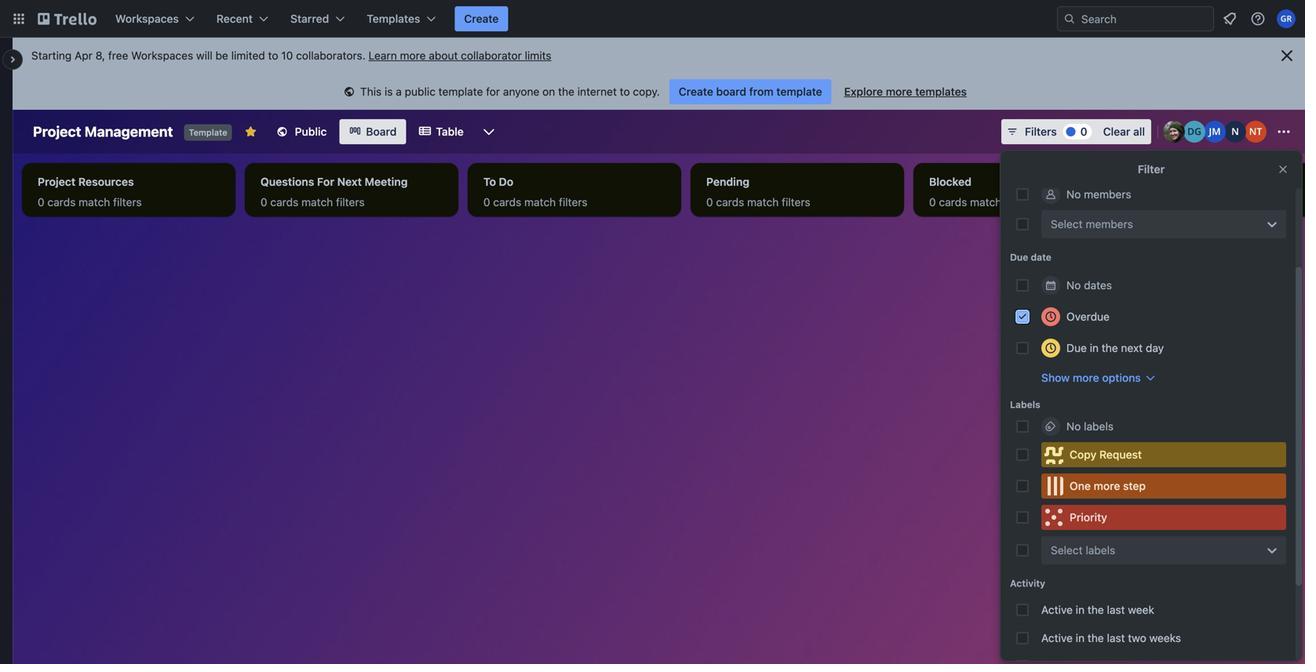 Task type: locate. For each thing, give the bounding box(es) containing it.
weeks
[[1150, 632, 1182, 645]]

1 horizontal spatial create
[[679, 85, 714, 98]]

to
[[268, 49, 278, 62], [620, 85, 630, 98]]

cards inside to do 0 cards match filters
[[493, 196, 522, 209]]

due left date
[[1010, 252, 1029, 263]]

3 cards from the left
[[493, 196, 522, 209]]

due in the next day
[[1067, 342, 1164, 355]]

select
[[1051, 218, 1083, 231], [1051, 544, 1083, 557]]

starred button
[[281, 6, 354, 31]]

0 vertical spatial last
[[1107, 604, 1125, 617]]

1 horizontal spatial template
[[777, 85, 823, 98]]

due up show more options at bottom right
[[1067, 342, 1087, 355]]

this is a public template for anyone on the internet to copy.
[[360, 85, 660, 98]]

in up active in the last two weeks
[[1076, 604, 1085, 617]]

no up select members
[[1067, 188, 1081, 201]]

more right show
[[1073, 372, 1100, 385]]

match down to do text box
[[524, 196, 556, 209]]

Board name text field
[[25, 119, 181, 144]]

members up select members
[[1084, 188, 1132, 201]]

close popover image
[[1277, 163, 1290, 176]]

template right from
[[777, 85, 823, 98]]

in
[[1090, 342, 1099, 355], [1076, 604, 1085, 617], [1076, 632, 1085, 645]]

last
[[1107, 604, 1125, 617], [1107, 632, 1125, 645]]

labels up copy request
[[1084, 420, 1114, 433]]

0 vertical spatial create
[[464, 12, 499, 25]]

project inside 'project resources 0 cards match filters'
[[38, 175, 76, 188]]

1 last from the top
[[1107, 604, 1125, 617]]

5 filters from the left
[[1005, 196, 1034, 209]]

starred
[[290, 12, 329, 25]]

in down active in the last week
[[1076, 632, 1085, 645]]

0 horizontal spatial create
[[464, 12, 499, 25]]

the for active in the last two weeks
[[1088, 632, 1104, 645]]

templates
[[916, 85, 967, 98]]

0 inside 'project resources 0 cards match filters'
[[38, 196, 44, 209]]

2 vertical spatial in
[[1076, 632, 1085, 645]]

in up show more options at bottom right
[[1090, 342, 1099, 355]]

create left board
[[679, 85, 714, 98]]

0 vertical spatial in
[[1090, 342, 1099, 355]]

one more step
[[1070, 480, 1146, 493]]

internet
[[578, 85, 617, 98]]

members down no members
[[1086, 218, 1133, 231]]

customize views image
[[481, 124, 497, 140]]

project inside "board name" text field
[[33, 123, 81, 140]]

1 select from the top
[[1051, 218, 1083, 231]]

1 template from the left
[[439, 85, 483, 98]]

members
[[1084, 188, 1132, 201], [1086, 218, 1133, 231]]

0 vertical spatial workspaces
[[115, 12, 179, 25]]

the
[[558, 85, 575, 98], [1102, 342, 1118, 355], [1088, 604, 1104, 617], [1088, 632, 1104, 645]]

3 no from the top
[[1067, 420, 1081, 433]]

no
[[1067, 188, 1081, 201], [1067, 279, 1081, 292], [1067, 420, 1081, 433]]

the for active in the last week
[[1088, 604, 1104, 617]]

0 vertical spatial active
[[1042, 604, 1073, 617]]

sm image
[[341, 85, 357, 100]]

1 vertical spatial create
[[679, 85, 714, 98]]

select for select members
[[1051, 218, 1083, 231]]

filters down blocked text field
[[1005, 196, 1034, 209]]

filter
[[1138, 163, 1165, 176]]

1 vertical spatial to
[[620, 85, 630, 98]]

2 template from the left
[[777, 85, 823, 98]]

clear all button
[[1097, 119, 1152, 144]]

1 vertical spatial select
[[1051, 544, 1083, 557]]

0 horizontal spatial due
[[1010, 252, 1029, 263]]

more right learn
[[400, 49, 426, 62]]

more right one
[[1094, 480, 1121, 493]]

filters inside 'project resources 0 cards match filters'
[[113, 196, 142, 209]]

templates button
[[357, 6, 445, 31]]

to left copy.
[[620, 85, 630, 98]]

collaborators.
[[296, 49, 366, 62]]

match down blocked text field
[[970, 196, 1002, 209]]

cards inside 'project resources 0 cards match filters'
[[47, 196, 76, 209]]

create
[[464, 12, 499, 25], [679, 85, 714, 98]]

blocked 0 cards match filters
[[930, 175, 1034, 209]]

active down activity
[[1042, 604, 1073, 617]]

1 vertical spatial no
[[1067, 279, 1081, 292]]

workspaces up free
[[115, 12, 179, 25]]

1 vertical spatial project
[[38, 175, 76, 188]]

3 match from the left
[[524, 196, 556, 209]]

project up 'project resources 0 cards match filters'
[[33, 123, 81, 140]]

template
[[439, 85, 483, 98], [777, 85, 823, 98]]

1 vertical spatial in
[[1076, 604, 1085, 617]]

create up collaborator
[[464, 12, 499, 25]]

cards down pending
[[716, 196, 744, 209]]

project
[[33, 123, 81, 140], [38, 175, 76, 188]]

search image
[[1064, 13, 1076, 25]]

1 active from the top
[[1042, 604, 1073, 617]]

filters down pending text field at right top
[[782, 196, 811, 209]]

options
[[1103, 372, 1141, 385]]

learn more about collaborator limits link
[[369, 49, 552, 62]]

cards down blocked
[[939, 196, 967, 209]]

4 cards from the left
[[716, 196, 744, 209]]

filters inside "questions for next meeting 0 cards match filters"
[[336, 196, 365, 209]]

cards down the questions
[[270, 196, 299, 209]]

2 filters from the left
[[336, 196, 365, 209]]

explore more templates link
[[835, 79, 977, 104]]

4 filters from the left
[[782, 196, 811, 209]]

copy request
[[1070, 449, 1142, 462]]

on
[[543, 85, 555, 98]]

0 vertical spatial project
[[33, 123, 81, 140]]

1 vertical spatial workspaces
[[131, 49, 193, 62]]

clear
[[1104, 125, 1131, 138]]

1 vertical spatial active
[[1042, 632, 1073, 645]]

match inside "questions for next meeting 0 cards match filters"
[[302, 196, 333, 209]]

match
[[79, 196, 110, 209], [302, 196, 333, 209], [524, 196, 556, 209], [747, 196, 779, 209], [970, 196, 1002, 209]]

match down for
[[302, 196, 333, 209]]

match down pending text field at right top
[[747, 196, 779, 209]]

1 filters from the left
[[113, 196, 142, 209]]

cards down do
[[493, 196, 522, 209]]

labels
[[1084, 420, 1114, 433], [1086, 544, 1116, 557]]

cards
[[47, 196, 76, 209], [270, 196, 299, 209], [493, 196, 522, 209], [716, 196, 744, 209], [939, 196, 967, 209]]

apr
[[75, 49, 93, 62]]

match down resources
[[79, 196, 110, 209]]

Blocked text field
[[920, 170, 1121, 195]]

filters down project resources text field
[[113, 196, 142, 209]]

1 vertical spatial due
[[1067, 342, 1087, 355]]

cards down project resources text field
[[47, 196, 76, 209]]

more inside button
[[1073, 372, 1100, 385]]

back to home image
[[38, 6, 97, 31]]

2 last from the top
[[1107, 632, 1125, 645]]

cards inside pending 0 cards match filters
[[716, 196, 744, 209]]

board link
[[339, 119, 406, 144]]

more inside "link"
[[886, 85, 913, 98]]

0 vertical spatial no
[[1067, 188, 1081, 201]]

no dates
[[1067, 279, 1112, 292]]

0 vertical spatial members
[[1084, 188, 1132, 201]]

2 active from the top
[[1042, 632, 1073, 645]]

2 match from the left
[[302, 196, 333, 209]]

select up date
[[1051, 218, 1083, 231]]

active in the last two weeks
[[1042, 632, 1182, 645]]

0 vertical spatial labels
[[1084, 420, 1114, 433]]

clear all
[[1104, 125, 1145, 138]]

2 select from the top
[[1051, 544, 1083, 557]]

due
[[1010, 252, 1029, 263], [1067, 342, 1087, 355]]

0 horizontal spatial template
[[439, 85, 483, 98]]

2 vertical spatial no
[[1067, 420, 1081, 433]]

more for explore
[[886, 85, 913, 98]]

the down active in the last week
[[1088, 632, 1104, 645]]

last for week
[[1107, 604, 1125, 617]]

template left for
[[439, 85, 483, 98]]

1 horizontal spatial due
[[1067, 342, 1087, 355]]

color: yellow, title: "copy request" element
[[1042, 443, 1287, 468]]

last for two
[[1107, 632, 1125, 645]]

2 no from the top
[[1067, 279, 1081, 292]]

in for active in the last week
[[1076, 604, 1085, 617]]

in for due in the next day
[[1090, 342, 1099, 355]]

to left 10
[[268, 49, 278, 62]]

the left next
[[1102, 342, 1118, 355]]

5 match from the left
[[970, 196, 1002, 209]]

the up active in the last two weeks
[[1088, 604, 1104, 617]]

workspaces
[[115, 12, 179, 25], [131, 49, 193, 62]]

more right the explore
[[886, 85, 913, 98]]

due for due in the next day
[[1067, 342, 1087, 355]]

select down 'priority'
[[1051, 544, 1083, 557]]

create board from template
[[679, 85, 823, 98]]

nic (nicoletollefson1) image
[[1225, 121, 1247, 143]]

active down active in the last week
[[1042, 632, 1073, 645]]

0 vertical spatial select
[[1051, 218, 1083, 231]]

0 inside blocked 0 cards match filters
[[930, 196, 936, 209]]

project management
[[33, 123, 173, 140]]

1 cards from the left
[[47, 196, 76, 209]]

0
[[1081, 125, 1088, 138], [38, 196, 44, 209], [261, 196, 267, 209], [484, 196, 490, 209], [707, 196, 713, 209], [930, 196, 936, 209]]

labels
[[1010, 400, 1041, 411]]

filters down questions for next meeting 'text box'
[[336, 196, 365, 209]]

2 cards from the left
[[270, 196, 299, 209]]

no for no dates
[[1067, 279, 1081, 292]]

filters
[[113, 196, 142, 209], [336, 196, 365, 209], [559, 196, 588, 209], [782, 196, 811, 209], [1005, 196, 1034, 209]]

1 vertical spatial members
[[1086, 218, 1133, 231]]

1 match from the left
[[79, 196, 110, 209]]

select for select labels
[[1051, 544, 1083, 557]]

select labels
[[1051, 544, 1116, 557]]

templates
[[367, 12, 420, 25]]

4 match from the left
[[747, 196, 779, 209]]

last left week
[[1107, 604, 1125, 617]]

1 vertical spatial last
[[1107, 632, 1125, 645]]

project left resources
[[38, 175, 76, 188]]

next
[[337, 175, 362, 188]]

more
[[400, 49, 426, 62], [886, 85, 913, 98], [1073, 372, 1100, 385], [1094, 480, 1121, 493]]

primary element
[[0, 0, 1306, 38]]

project resources 0 cards match filters
[[38, 175, 142, 209]]

0 horizontal spatial to
[[268, 49, 278, 62]]

labels for no labels
[[1084, 420, 1114, 433]]

0 vertical spatial due
[[1010, 252, 1029, 263]]

week
[[1128, 604, 1155, 617]]

create inside "button"
[[464, 12, 499, 25]]

no left dates
[[1067, 279, 1081, 292]]

no up copy
[[1067, 420, 1081, 433]]

activity
[[1010, 579, 1046, 590]]

filters down to do text box
[[559, 196, 588, 209]]

1 vertical spatial labels
[[1086, 544, 1116, 557]]

5 cards from the left
[[939, 196, 967, 209]]

labels down 'priority'
[[1086, 544, 1116, 557]]

cards inside blocked 0 cards match filters
[[939, 196, 967, 209]]

workspaces down workspaces popup button
[[131, 49, 193, 62]]

due date
[[1010, 252, 1052, 263]]

3 filters from the left
[[559, 196, 588, 209]]

last left the "two"
[[1107, 632, 1125, 645]]

caity (caity) image
[[1163, 121, 1185, 143]]

open information menu image
[[1251, 11, 1266, 27]]

star or unstar board image
[[245, 126, 257, 138]]

active
[[1042, 604, 1073, 617], [1042, 632, 1073, 645]]

the for due in the next day
[[1102, 342, 1118, 355]]

1 no from the top
[[1067, 188, 1081, 201]]



Task type: vqa. For each thing, say whether or not it's contained in the screenshot.
going at top
no



Task type: describe. For each thing, give the bounding box(es) containing it.
priority
[[1070, 511, 1108, 524]]

To Do text field
[[474, 170, 675, 195]]

filters inside pending 0 cards match filters
[[782, 196, 811, 209]]

labels for select labels
[[1086, 544, 1116, 557]]

explore
[[844, 85, 883, 98]]

project for project resources 0 cards match filters
[[38, 175, 76, 188]]

nicole tang (nicoletang31) image
[[1245, 121, 1267, 143]]

two
[[1128, 632, 1147, 645]]

questions for next meeting 0 cards match filters
[[261, 175, 408, 209]]

active for active in the last two weeks
[[1042, 632, 1073, 645]]

members for no members
[[1084, 188, 1132, 201]]

recent button
[[207, 6, 278, 31]]

Project Resources text field
[[28, 170, 229, 195]]

10
[[281, 49, 293, 62]]

template inside create board from template link
[[777, 85, 823, 98]]

due for due date
[[1010, 252, 1029, 263]]

match inside to do 0 cards match filters
[[524, 196, 556, 209]]

meeting
[[365, 175, 408, 188]]

1 horizontal spatial to
[[620, 85, 630, 98]]

show more options
[[1042, 372, 1141, 385]]

match inside blocked 0 cards match filters
[[970, 196, 1002, 209]]

board
[[716, 85, 747, 98]]

project for project management
[[33, 123, 81, 140]]

will
[[196, 49, 213, 62]]

a
[[396, 85, 402, 98]]

Search field
[[1076, 7, 1214, 31]]

explore more templates
[[844, 85, 967, 98]]

to do 0 cards match filters
[[484, 175, 588, 209]]

no for no members
[[1067, 188, 1081, 201]]

request
[[1100, 449, 1142, 462]]

match inside 'project resources 0 cards match filters'
[[79, 196, 110, 209]]

more for one
[[1094, 480, 1121, 493]]

anyone
[[503, 85, 540, 98]]

from
[[750, 85, 774, 98]]

Pending text field
[[697, 170, 898, 195]]

next
[[1121, 342, 1143, 355]]

resources
[[78, 175, 134, 188]]

all
[[1134, 125, 1145, 138]]

active in the last week
[[1042, 604, 1155, 617]]

no labels
[[1067, 420, 1114, 433]]

no members
[[1067, 188, 1132, 201]]

overdue
[[1067, 310, 1110, 323]]

no for no labels
[[1067, 420, 1081, 433]]

public
[[295, 125, 327, 138]]

about
[[429, 49, 458, 62]]

copy.
[[633, 85, 660, 98]]

starting
[[31, 49, 72, 62]]

is
[[385, 85, 393, 98]]

color: orange, title: "one more step" element
[[1042, 474, 1287, 499]]

do
[[499, 175, 514, 188]]

devan goldstein (devangoldstein2) image
[[1184, 121, 1206, 143]]

color: red, title: "priority" element
[[1042, 506, 1287, 531]]

table
[[436, 125, 464, 138]]

create button
[[455, 6, 508, 31]]

create board from template link
[[670, 79, 832, 104]]

starting apr 8, free workspaces will be limited to 10 collaborators. learn more about collaborator limits
[[31, 49, 552, 62]]

in for active in the last two weeks
[[1076, 632, 1085, 645]]

0 notifications image
[[1221, 9, 1240, 28]]

free
[[108, 49, 128, 62]]

0 vertical spatial to
[[268, 49, 278, 62]]

create for create
[[464, 12, 499, 25]]

questions
[[261, 175, 314, 188]]

collaborator
[[461, 49, 522, 62]]

greg robinson (gregrobinson96) image
[[1277, 9, 1296, 28]]

filters inside to do 0 cards match filters
[[559, 196, 588, 209]]

more for show
[[1073, 372, 1100, 385]]

show
[[1042, 372, 1070, 385]]

active for active in the last week
[[1042, 604, 1073, 617]]

0 inside to do 0 cards match filters
[[484, 196, 490, 209]]

dates
[[1084, 279, 1112, 292]]

for
[[486, 85, 500, 98]]

board
[[366, 125, 397, 138]]

create for create board from template
[[679, 85, 714, 98]]

table link
[[409, 119, 473, 144]]

Questions For Next Meeting text field
[[251, 170, 452, 195]]

template
[[189, 128, 227, 138]]

members for select members
[[1086, 218, 1133, 231]]

management
[[85, 123, 173, 140]]

public button
[[267, 119, 336, 144]]

8,
[[96, 49, 105, 62]]

the right on
[[558, 85, 575, 98]]

be
[[216, 49, 228, 62]]

date
[[1031, 252, 1052, 263]]

show menu image
[[1276, 124, 1292, 140]]

filters
[[1025, 125, 1057, 138]]

blocked
[[930, 175, 972, 188]]

to
[[484, 175, 496, 188]]

one
[[1070, 480, 1091, 493]]

select members
[[1051, 218, 1133, 231]]

learn
[[369, 49, 397, 62]]

limits
[[525, 49, 552, 62]]

recent
[[217, 12, 253, 25]]

pending
[[707, 175, 750, 188]]

day
[[1146, 342, 1164, 355]]

step
[[1123, 480, 1146, 493]]

for
[[317, 175, 334, 188]]

cards inside "questions for next meeting 0 cards match filters"
[[270, 196, 299, 209]]

copy
[[1070, 449, 1097, 462]]

show more options button
[[1042, 371, 1157, 386]]

this
[[360, 85, 382, 98]]

limited
[[231, 49, 265, 62]]

0 inside "questions for next meeting 0 cards match filters"
[[261, 196, 267, 209]]

jordan mirchev (jordan_mirchev) image
[[1204, 121, 1226, 143]]

workspaces button
[[106, 6, 204, 31]]

pending 0 cards match filters
[[707, 175, 811, 209]]

filters inside blocked 0 cards match filters
[[1005, 196, 1034, 209]]

0 inside pending 0 cards match filters
[[707, 196, 713, 209]]

workspaces inside popup button
[[115, 12, 179, 25]]

public
[[405, 85, 436, 98]]

match inside pending 0 cards match filters
[[747, 196, 779, 209]]



